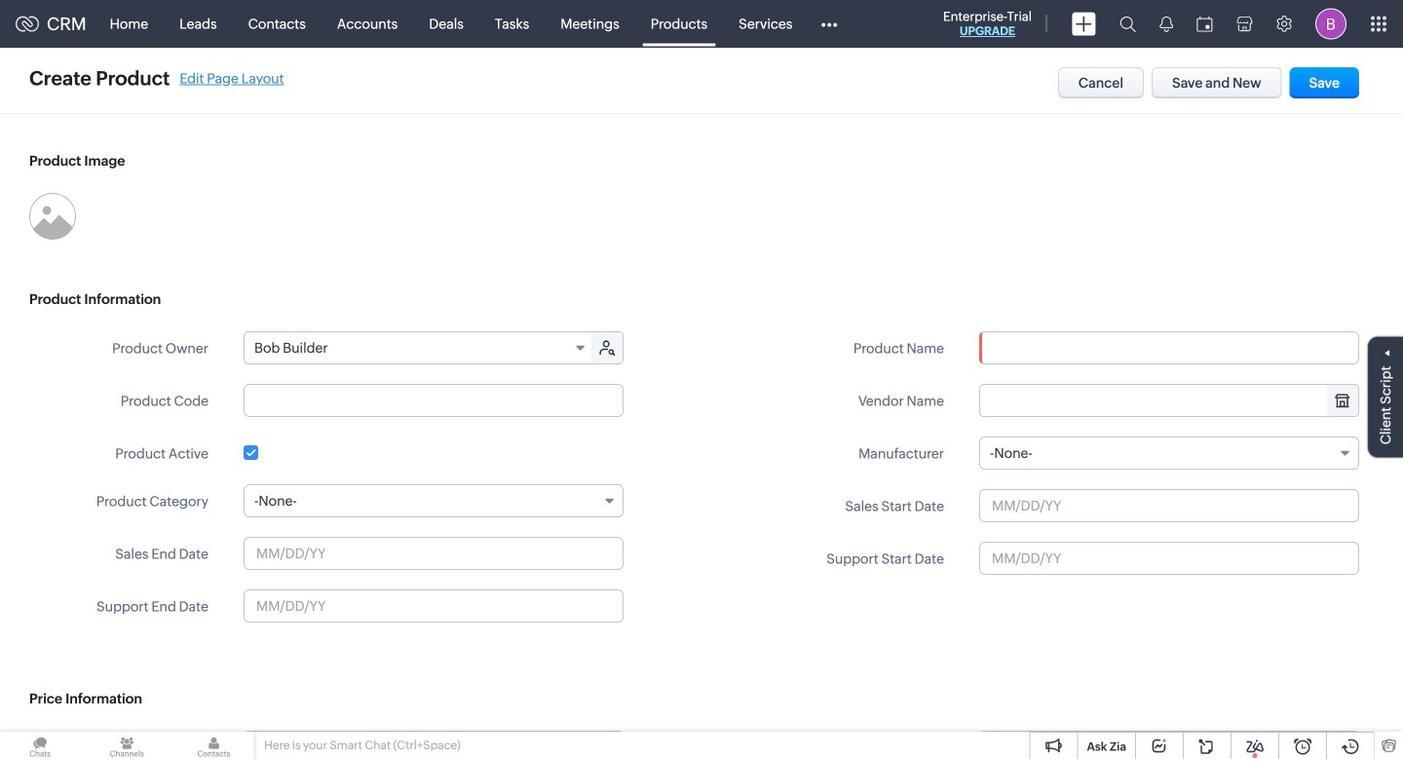Task type: locate. For each thing, give the bounding box(es) containing it.
image image
[[29, 193, 76, 240]]

None field
[[245, 332, 594, 364], [244, 485, 624, 518], [245, 332, 594, 364], [244, 485, 624, 518]]

calendar image
[[1197, 16, 1214, 32]]

Other Modules field
[[809, 8, 851, 39]]

profile image
[[1316, 8, 1347, 39]]

None text field
[[980, 331, 1360, 365], [244, 384, 624, 417], [245, 732, 623, 759], [980, 331, 1360, 365], [244, 384, 624, 417], [245, 732, 623, 759]]

None text field
[[981, 732, 1359, 759]]

MM/DD/YY text field
[[980, 489, 1360, 523], [244, 537, 624, 570], [980, 542, 1360, 575], [244, 590, 624, 623]]

profile element
[[1304, 0, 1359, 47]]



Task type: vqa. For each thing, say whether or not it's contained in the screenshot.
the Ask Zia
no



Task type: describe. For each thing, give the bounding box(es) containing it.
contacts image
[[174, 732, 254, 759]]

search image
[[1120, 16, 1137, 32]]

channels image
[[87, 732, 167, 759]]

signals image
[[1160, 16, 1174, 32]]

logo image
[[16, 16, 39, 32]]

signals element
[[1148, 0, 1186, 48]]

create menu element
[[1061, 0, 1109, 47]]

search element
[[1109, 0, 1148, 48]]

create menu image
[[1072, 12, 1097, 36]]

chats image
[[0, 732, 80, 759]]



